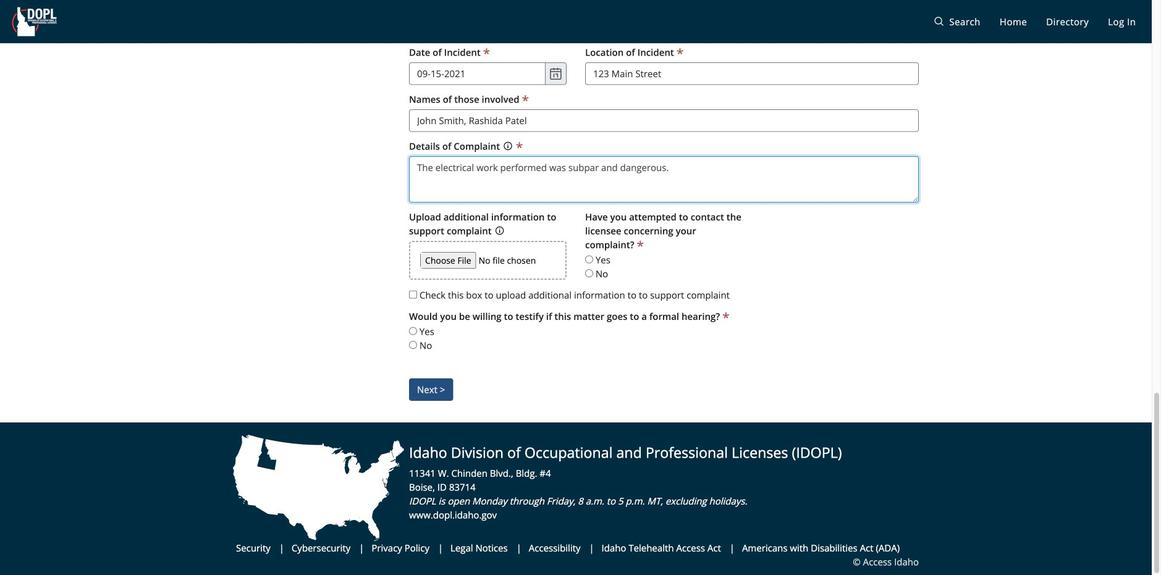 Task type: vqa. For each thing, say whether or not it's contained in the screenshot.
Phone element
no



Task type: describe. For each thing, give the bounding box(es) containing it.
names of those involved element
[[409, 93, 529, 106]]

0 vertical spatial option group
[[585, 210, 743, 281]]

location of incident element
[[585, 46, 684, 59]]

1 vertical spatial info image
[[495, 225, 504, 237]]

usa map with idaho highlighted image
[[233, 435, 404, 541]]



Task type: locate. For each thing, give the bounding box(es) containing it.
None radio
[[585, 256, 593, 264], [585, 270, 593, 278], [409, 327, 417, 335], [409, 341, 417, 349], [585, 256, 593, 264], [585, 270, 593, 278], [409, 327, 417, 335], [409, 341, 417, 349]]

None text field
[[585, 63, 919, 85], [409, 110, 919, 132], [409, 156, 919, 203], [585, 63, 919, 85], [409, 110, 919, 132], [409, 156, 919, 203]]

1 vertical spatial option group
[[409, 310, 919, 353]]

option group
[[585, 210, 743, 281], [409, 310, 919, 353]]

None checkbox
[[409, 291, 417, 299]]

None file field
[[420, 252, 556, 269]]

MM-DD-YYYY text field
[[409, 63, 546, 85]]

0 vertical spatial info image
[[504, 141, 512, 152]]

search image
[[934, 15, 944, 28]]

info image
[[504, 141, 512, 152], [495, 225, 504, 237]]

date of incident element
[[409, 46, 490, 59]]



